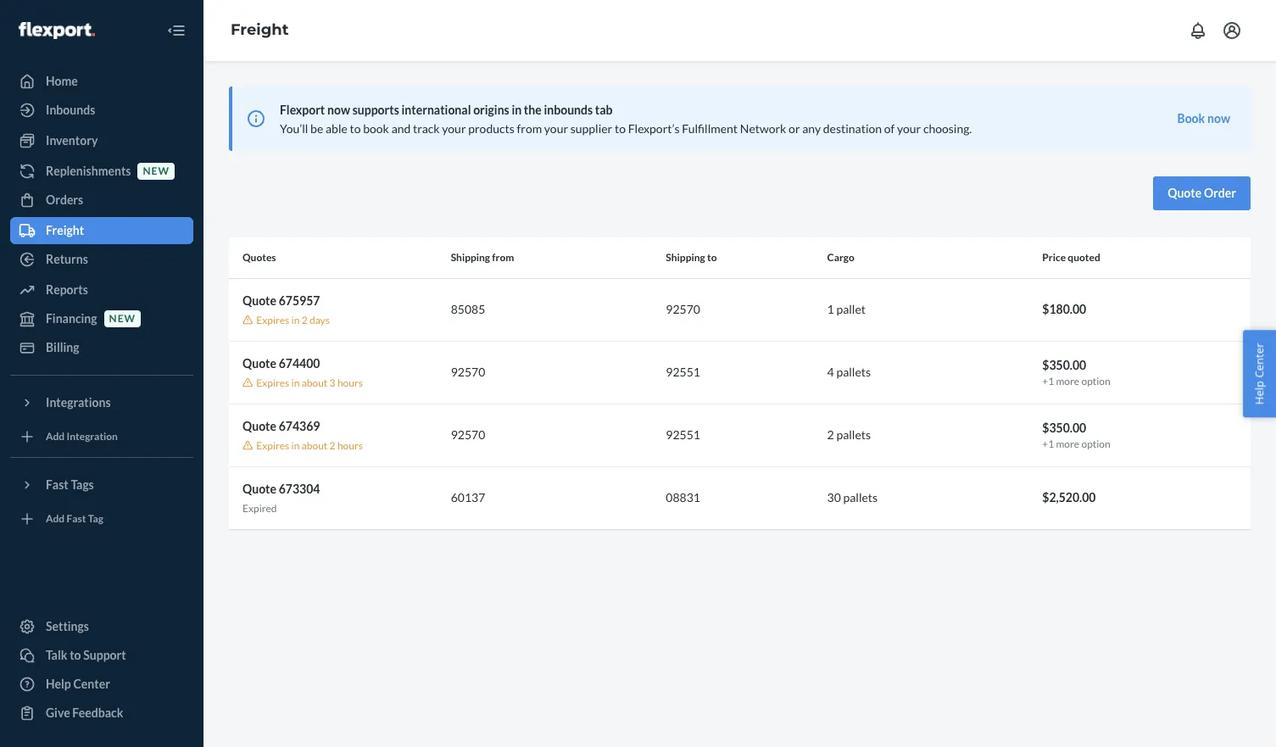 Task type: locate. For each thing, give the bounding box(es) containing it.
add down the fast tags
[[46, 513, 65, 525]]

1 $350.00 from the top
[[1043, 358, 1087, 372]]

billing link
[[10, 334, 193, 361]]

flexport logo image
[[19, 22, 95, 39]]

2 add from the top
[[46, 513, 65, 525]]

add fast tag
[[46, 513, 103, 525]]

help
[[1252, 380, 1267, 404], [46, 677, 71, 691]]

expires
[[256, 313, 289, 326], [256, 376, 289, 389], [256, 439, 289, 452]]

2 vertical spatial expires
[[256, 439, 289, 452]]

92570
[[666, 302, 701, 316], [451, 365, 485, 379], [451, 428, 485, 442]]

option up the $2,520.00
[[1082, 437, 1111, 450]]

675957
[[279, 293, 320, 307]]

more for 2 pallets
[[1056, 437, 1080, 450]]

1 horizontal spatial help
[[1252, 380, 1267, 404]]

$350.00 +1 more option
[[1043, 358, 1111, 387], [1043, 420, 1111, 450]]

2 shipping from the left
[[666, 251, 705, 264]]

1 vertical spatial 92551
[[666, 428, 701, 442]]

pallets right 30 at the bottom right
[[843, 491, 878, 505]]

in left the
[[512, 103, 522, 117]]

2 pallets
[[827, 428, 871, 442]]

0 vertical spatial 92570
[[666, 302, 701, 316]]

quote
[[1168, 186, 1202, 200], [243, 293, 277, 307], [243, 356, 277, 370], [243, 419, 277, 433], [243, 482, 277, 496]]

1 vertical spatial freight link
[[10, 217, 193, 244]]

1 horizontal spatial now
[[1208, 111, 1231, 126]]

0 horizontal spatial freight link
[[10, 217, 193, 244]]

2 vertical spatial 92570
[[451, 428, 485, 442]]

hours
[[337, 376, 363, 389], [337, 439, 363, 452]]

quote 674400
[[243, 356, 320, 370]]

85085
[[451, 302, 485, 316]]

book
[[1178, 111, 1205, 126]]

quote order
[[1168, 186, 1237, 200]]

pallets
[[837, 365, 871, 379], [837, 428, 871, 442], [843, 491, 878, 505]]

your down international
[[442, 121, 466, 136]]

reports link
[[10, 276, 193, 304]]

0 horizontal spatial new
[[109, 312, 136, 325]]

4 pallets
[[827, 365, 871, 379]]

0 horizontal spatial from
[[492, 251, 514, 264]]

in down 674369
[[291, 439, 300, 452]]

expires in about 3 hours
[[256, 376, 363, 389]]

freight link
[[231, 20, 289, 39], [10, 217, 193, 244]]

2 hours from the top
[[337, 439, 363, 452]]

2 $350.00 from the top
[[1043, 420, 1087, 435]]

30 pallets
[[827, 491, 878, 505]]

help center link
[[10, 671, 193, 698]]

in down 675957 at the left
[[291, 313, 300, 326]]

and
[[392, 121, 411, 136]]

+1 for 4 pallets
[[1043, 375, 1054, 387]]

open account menu image
[[1222, 20, 1242, 41]]

fast left tag
[[67, 513, 86, 525]]

0 horizontal spatial freight
[[46, 223, 84, 237]]

now inside flexport now supports international origins in the inbounds tab you'll be able to book and track your products from your supplier to flexport's fulfillment network or any destination of your choosing.
[[327, 103, 350, 117]]

60137
[[451, 491, 485, 505]]

1 vertical spatial help center
[[46, 677, 110, 691]]

fast tags
[[46, 477, 94, 492]]

quotes
[[243, 251, 276, 264]]

freight link right close navigation icon
[[231, 20, 289, 39]]

pallets for 4 pallets
[[837, 365, 871, 379]]

add for add integration
[[46, 430, 65, 443]]

08831
[[666, 491, 701, 505]]

1 shipping from the left
[[451, 251, 490, 264]]

now for book
[[1208, 111, 1231, 126]]

freight right close navigation icon
[[231, 20, 289, 39]]

shipping
[[451, 251, 490, 264], [666, 251, 705, 264]]

2 +1 from the top
[[1043, 437, 1054, 450]]

quote 675957
[[243, 293, 320, 307]]

now for flexport
[[327, 103, 350, 117]]

shipping from
[[451, 251, 514, 264]]

settings
[[46, 619, 89, 634]]

$350.00 for 4 pallets
[[1043, 358, 1087, 372]]

more down $180.00
[[1056, 375, 1080, 387]]

0 vertical spatial from
[[517, 121, 542, 136]]

3 expires from the top
[[256, 439, 289, 452]]

0 vertical spatial hours
[[337, 376, 363, 389]]

be
[[310, 121, 323, 136]]

2 down 3
[[330, 439, 335, 452]]

0 vertical spatial freight link
[[231, 20, 289, 39]]

flexport's
[[628, 121, 680, 136]]

book now
[[1178, 111, 1231, 126]]

help center inside 'button'
[[1252, 343, 1267, 404]]

quote for quote 674369
[[243, 419, 277, 433]]

0 vertical spatial 92551
[[666, 365, 701, 379]]

0 vertical spatial add
[[46, 430, 65, 443]]

0 vertical spatial expires
[[256, 313, 289, 326]]

expires down quote 674400
[[256, 376, 289, 389]]

products
[[468, 121, 515, 136]]

0 vertical spatial help
[[1252, 380, 1267, 404]]

help center
[[1252, 343, 1267, 404], [46, 677, 110, 691]]

now inside button
[[1208, 111, 1231, 126]]

1 horizontal spatial your
[[544, 121, 568, 136]]

0 vertical spatial center
[[1252, 343, 1267, 378]]

in for 675957
[[291, 313, 300, 326]]

0 vertical spatial help center
[[1252, 343, 1267, 404]]

in
[[512, 103, 522, 117], [291, 313, 300, 326], [291, 376, 300, 389], [291, 439, 300, 452]]

freight link up returns link
[[10, 217, 193, 244]]

expires down quote 674369
[[256, 439, 289, 452]]

1 vertical spatial more
[[1056, 437, 1080, 450]]

0 vertical spatial $350.00
[[1043, 358, 1087, 372]]

92570 down 85085 on the left of page
[[451, 365, 485, 379]]

in for 674400
[[291, 376, 300, 389]]

0 vertical spatial fast
[[46, 477, 68, 492]]

2 horizontal spatial 2
[[827, 428, 834, 442]]

quote for quote order
[[1168, 186, 1202, 200]]

1 horizontal spatial help center
[[1252, 343, 1267, 404]]

1 vertical spatial 92570
[[451, 365, 485, 379]]

new down reports link
[[109, 312, 136, 325]]

1 option from the top
[[1082, 375, 1111, 387]]

1 vertical spatial $350.00
[[1043, 420, 1087, 435]]

1 vertical spatial hours
[[337, 439, 363, 452]]

tags
[[71, 477, 94, 492]]

1 vertical spatial freight
[[46, 223, 84, 237]]

1 horizontal spatial new
[[143, 165, 170, 178]]

1 horizontal spatial freight link
[[231, 20, 289, 39]]

pallets for 2 pallets
[[837, 428, 871, 442]]

0 horizontal spatial your
[[442, 121, 466, 136]]

tab
[[595, 103, 613, 117]]

more up the $2,520.00
[[1056, 437, 1080, 450]]

2 horizontal spatial your
[[897, 121, 921, 136]]

quote inside 'quote order' button
[[1168, 186, 1202, 200]]

option down $180.00
[[1082, 375, 1111, 387]]

in down the 674400
[[291, 376, 300, 389]]

1 your from the left
[[442, 121, 466, 136]]

2 vertical spatial pallets
[[843, 491, 878, 505]]

2 option from the top
[[1082, 437, 1111, 450]]

2 about from the top
[[302, 439, 328, 452]]

about
[[302, 376, 328, 389], [302, 439, 328, 452]]

quote up expired
[[243, 482, 277, 496]]

$350.00 +1 more option up the $2,520.00
[[1043, 420, 1111, 450]]

support
[[83, 648, 126, 662]]

1 vertical spatial about
[[302, 439, 328, 452]]

1 vertical spatial $350.00 +1 more option
[[1043, 420, 1111, 450]]

2 expires from the top
[[256, 376, 289, 389]]

new up orders link
[[143, 165, 170, 178]]

2 92551 from the top
[[666, 428, 701, 442]]

quote left 674369
[[243, 419, 277, 433]]

1 vertical spatial add
[[46, 513, 65, 525]]

able
[[326, 121, 348, 136]]

92570 down shipping to
[[666, 302, 701, 316]]

expires down quote 675957
[[256, 313, 289, 326]]

in for 674369
[[291, 439, 300, 452]]

92570 up 60137
[[451, 428, 485, 442]]

2 down 4
[[827, 428, 834, 442]]

network
[[740, 121, 787, 136]]

1 more from the top
[[1056, 375, 1080, 387]]

0 vertical spatial option
[[1082, 375, 1111, 387]]

quote left order on the right top of the page
[[1168, 186, 1202, 200]]

now right "book" on the right top of the page
[[1208, 111, 1231, 126]]

1 horizontal spatial freight
[[231, 20, 289, 39]]

0 horizontal spatial help
[[46, 677, 71, 691]]

book now button
[[1178, 110, 1231, 127]]

1 vertical spatial option
[[1082, 437, 1111, 450]]

3 your from the left
[[897, 121, 921, 136]]

pallets up 30 pallets
[[837, 428, 871, 442]]

0 vertical spatial pallets
[[837, 365, 871, 379]]

1 $350.00 +1 more option from the top
[[1043, 358, 1111, 387]]

freight up returns
[[46, 223, 84, 237]]

1 horizontal spatial center
[[1252, 343, 1267, 378]]

1 hours from the top
[[337, 376, 363, 389]]

tag
[[88, 513, 103, 525]]

inbounds
[[46, 103, 95, 117]]

add
[[46, 430, 65, 443], [46, 513, 65, 525]]

orders
[[46, 193, 83, 207]]

shipping to
[[666, 251, 717, 264]]

1 +1 from the top
[[1043, 375, 1054, 387]]

2 $350.00 +1 more option from the top
[[1043, 420, 1111, 450]]

about left 3
[[302, 376, 328, 389]]

+1 down $180.00
[[1043, 375, 1054, 387]]

your
[[442, 121, 466, 136], [544, 121, 568, 136], [897, 121, 921, 136]]

1 expires from the top
[[256, 313, 289, 326]]

0 vertical spatial $350.00 +1 more option
[[1043, 358, 1111, 387]]

1 about from the top
[[302, 376, 328, 389]]

674400
[[279, 356, 320, 370]]

$350.00 down $180.00
[[1043, 358, 1087, 372]]

book
[[363, 121, 389, 136]]

quote left the 674400
[[243, 356, 277, 370]]

$350.00 +1 more option for 4 pallets
[[1043, 358, 1111, 387]]

fast
[[46, 477, 68, 492], [67, 513, 86, 525]]

2 left days
[[302, 313, 308, 326]]

origins
[[473, 103, 509, 117]]

2 more from the top
[[1056, 437, 1080, 450]]

$350.00 up the $2,520.00
[[1043, 420, 1087, 435]]

in inside flexport now supports international origins in the inbounds tab you'll be able to book and track your products from your supplier to flexport's fulfillment network or any destination of your choosing.
[[512, 103, 522, 117]]

freight inside the freight link
[[46, 223, 84, 237]]

integrations
[[46, 395, 111, 410]]

give
[[46, 706, 70, 720]]

0 horizontal spatial now
[[327, 103, 350, 117]]

2 your from the left
[[544, 121, 568, 136]]

1 vertical spatial pallets
[[837, 428, 871, 442]]

+1 up the $2,520.00
[[1043, 437, 1054, 450]]

0 horizontal spatial shipping
[[451, 251, 490, 264]]

1 92551 from the top
[[666, 365, 701, 379]]

expires in 2 days
[[256, 313, 330, 326]]

$2,520.00
[[1043, 491, 1096, 505]]

1 vertical spatial +1
[[1043, 437, 1054, 450]]

quote up expires in 2 days
[[243, 293, 277, 307]]

0 vertical spatial more
[[1056, 375, 1080, 387]]

add left integration
[[46, 430, 65, 443]]

0 horizontal spatial 2
[[302, 313, 308, 326]]

$350.00 +1 more option down $180.00
[[1043, 358, 1111, 387]]

your down inbounds on the left of the page
[[544, 121, 568, 136]]

1 vertical spatial help
[[46, 677, 71, 691]]

1 horizontal spatial from
[[517, 121, 542, 136]]

now up able
[[327, 103, 350, 117]]

help inside 'button'
[[1252, 380, 1267, 404]]

from inside flexport now supports international origins in the inbounds tab you'll be able to book and track your products from your supplier to flexport's fulfillment network or any destination of your choosing.
[[517, 121, 542, 136]]

0 horizontal spatial center
[[73, 677, 110, 691]]

settings link
[[10, 613, 193, 640]]

1 horizontal spatial shipping
[[666, 251, 705, 264]]

1 add from the top
[[46, 430, 65, 443]]

pallet
[[837, 302, 866, 316]]

92570 for 2 pallets
[[451, 428, 485, 442]]

more
[[1056, 375, 1080, 387], [1056, 437, 1080, 450]]

pallets right 4
[[837, 365, 871, 379]]

1 vertical spatial expires
[[256, 376, 289, 389]]

0 vertical spatial new
[[143, 165, 170, 178]]

your right of
[[897, 121, 921, 136]]

option for 2 pallets
[[1082, 437, 1111, 450]]

1 vertical spatial new
[[109, 312, 136, 325]]

0 vertical spatial about
[[302, 376, 328, 389]]

new for financing
[[109, 312, 136, 325]]

0 horizontal spatial help center
[[46, 677, 110, 691]]

international
[[402, 103, 471, 117]]

0 vertical spatial +1
[[1043, 375, 1054, 387]]

fast left tags
[[46, 477, 68, 492]]

about for 674369
[[302, 439, 328, 452]]

about down 674369
[[302, 439, 328, 452]]



Task type: describe. For each thing, give the bounding box(es) containing it.
option for 4 pallets
[[1082, 375, 1111, 387]]

+1 for 2 pallets
[[1043, 437, 1054, 450]]

price
[[1043, 251, 1066, 264]]

choosing.
[[923, 121, 972, 136]]

track
[[413, 121, 440, 136]]

to inside talk to support button
[[70, 648, 81, 662]]

shipping for shipping from
[[451, 251, 490, 264]]

you'll
[[280, 121, 308, 136]]

give feedback button
[[10, 700, 193, 727]]

inventory
[[46, 133, 98, 148]]

home link
[[10, 68, 193, 95]]

quoted
[[1068, 251, 1101, 264]]

quote for quote 675957
[[243, 293, 277, 307]]

open notifications image
[[1188, 20, 1209, 41]]

billing
[[46, 340, 79, 355]]

add integration
[[46, 430, 118, 443]]

close navigation image
[[166, 20, 187, 41]]

hours for 674400
[[337, 376, 363, 389]]

expires for 675957
[[256, 313, 289, 326]]

92551 for 2 pallets
[[666, 428, 701, 442]]

1 vertical spatial fast
[[67, 513, 86, 525]]

supports
[[353, 103, 399, 117]]

pallets for 30 pallets
[[843, 491, 878, 505]]

1 pallet
[[827, 302, 866, 316]]

integrations button
[[10, 389, 193, 416]]

$350.00 for 2 pallets
[[1043, 420, 1087, 435]]

add for add fast tag
[[46, 513, 65, 525]]

0 vertical spatial freight
[[231, 20, 289, 39]]

days
[[310, 313, 330, 326]]

price quoted
[[1043, 251, 1101, 264]]

quote inside quote 673304 expired
[[243, 482, 277, 496]]

$180.00
[[1043, 302, 1087, 316]]

returns link
[[10, 246, 193, 273]]

1 vertical spatial from
[[492, 251, 514, 264]]

shipping for shipping to
[[666, 251, 705, 264]]

of
[[884, 121, 895, 136]]

1 vertical spatial center
[[73, 677, 110, 691]]

flexport now supports international origins in the inbounds tab you'll be able to book and track your products from your supplier to flexport's fulfillment network or any destination of your choosing.
[[280, 103, 972, 136]]

fulfillment
[[682, 121, 738, 136]]

674369
[[279, 419, 320, 433]]

expires in about 2 hours
[[256, 439, 363, 452]]

returns
[[46, 252, 88, 266]]

expired
[[243, 502, 277, 515]]

more for 4 pallets
[[1056, 375, 1080, 387]]

fast tags button
[[10, 472, 193, 499]]

quote for quote 674400
[[243, 356, 277, 370]]

order
[[1204, 186, 1237, 200]]

integration
[[67, 430, 118, 443]]

supplier
[[571, 121, 613, 136]]

financing
[[46, 311, 97, 326]]

about for 674400
[[302, 376, 328, 389]]

92570 for 4 pallets
[[451, 365, 485, 379]]

give feedback
[[46, 706, 123, 720]]

replenishments
[[46, 164, 131, 178]]

1 horizontal spatial 2
[[330, 439, 335, 452]]

hours for 674369
[[337, 439, 363, 452]]

3
[[330, 376, 335, 389]]

or
[[789, 121, 800, 136]]

quote order button
[[1154, 176, 1251, 210]]

673304
[[279, 482, 320, 496]]

center inside 'button'
[[1252, 343, 1267, 378]]

reports
[[46, 282, 88, 297]]

destination
[[823, 121, 882, 136]]

talk
[[46, 648, 67, 662]]

talk to support button
[[10, 642, 193, 669]]

30
[[827, 491, 841, 505]]

any
[[803, 121, 821, 136]]

new for replenishments
[[143, 165, 170, 178]]

help center button
[[1244, 330, 1276, 417]]

the
[[524, 103, 542, 117]]

add integration link
[[10, 423, 193, 450]]

expires for 674369
[[256, 439, 289, 452]]

flexport
[[280, 103, 325, 117]]

expires for 674400
[[256, 376, 289, 389]]

add fast tag link
[[10, 505, 193, 533]]

home
[[46, 74, 78, 88]]

inbounds
[[544, 103, 593, 117]]

quote 674369
[[243, 419, 320, 433]]

cargo
[[827, 251, 855, 264]]

92551 for 4 pallets
[[666, 365, 701, 379]]

$350.00 +1 more option for 2 pallets
[[1043, 420, 1111, 450]]

fast inside dropdown button
[[46, 477, 68, 492]]

inbounds link
[[10, 97, 193, 124]]

1
[[827, 302, 834, 316]]

orders link
[[10, 187, 193, 214]]

inventory link
[[10, 127, 193, 154]]

talk to support
[[46, 648, 126, 662]]

4
[[827, 365, 834, 379]]

feedback
[[72, 706, 123, 720]]

quote 673304 expired
[[243, 482, 320, 515]]



Task type: vqa. For each thing, say whether or not it's contained in the screenshot.
"Add Fast Tag" on the bottom of the page
yes



